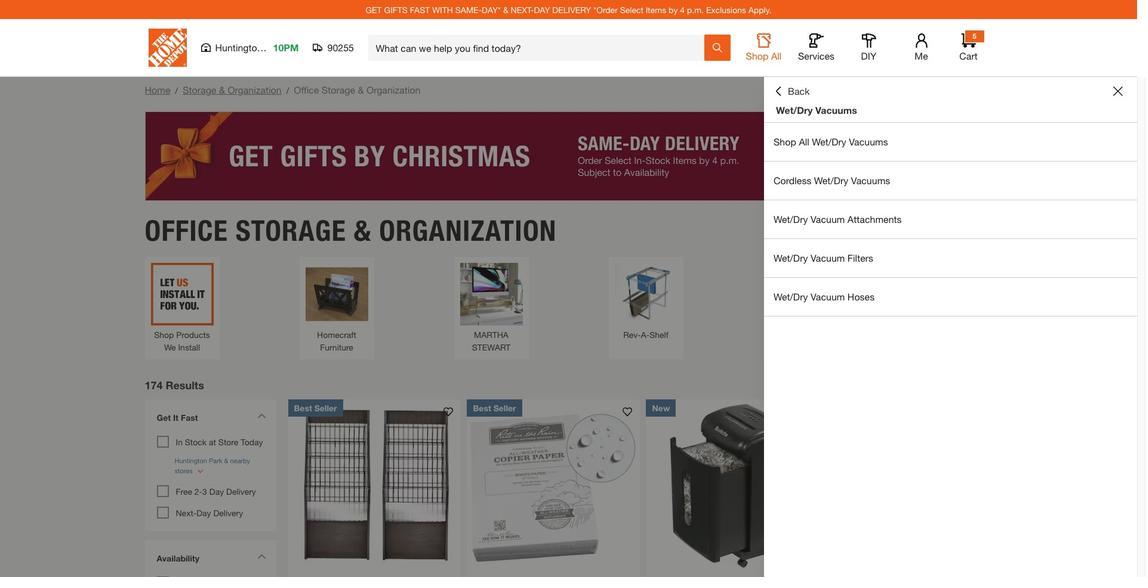 Task type: describe. For each thing, give the bounding box(es) containing it.
shop products we install
[[154, 330, 210, 352]]

with
[[432, 4, 453, 15]]

shop for shop all
[[746, 50, 769, 61]]

filters
[[848, 253, 873, 264]]

results
[[166, 379, 204, 392]]

cart
[[959, 50, 978, 61]]

1 vertical spatial office
[[145, 213, 228, 248]]

select
[[620, 4, 643, 15]]

gifts
[[384, 4, 408, 15]]

home link
[[145, 84, 170, 96]]

homecraft
[[317, 330, 356, 340]]

shop all button
[[745, 33, 783, 62]]

wet/dry vacuums
[[776, 104, 857, 116]]

best seller for wooden free standing 6-tier display literature brochure magazine rack in black (2-pack) image
[[294, 403, 337, 413]]

huntington
[[215, 42, 262, 53]]

today
[[241, 437, 263, 447]]

p.m.
[[687, 4, 704, 15]]

0 vertical spatial vacuums
[[815, 104, 857, 116]]

drawer close image
[[1113, 87, 1123, 96]]

feedback link image
[[1130, 202, 1146, 266]]

homecraft furniture image
[[305, 263, 368, 326]]

174 results
[[145, 379, 204, 392]]

vacuum for attachments
[[811, 214, 845, 225]]

shop all wet/dry vacuums link
[[764, 123, 1137, 161]]

park
[[265, 42, 285, 53]]

0 vertical spatial office
[[294, 84, 319, 96]]

day
[[534, 4, 550, 15]]

products
[[176, 330, 210, 340]]

shop all
[[746, 50, 782, 61]]

What can we help you find today? search field
[[376, 35, 703, 60]]

martha
[[474, 330, 509, 340]]

shop all wet/dry vacuums
[[774, 136, 888, 147]]

wet/dry vacuum filters link
[[764, 239, 1137, 278]]

cordless
[[774, 175, 811, 186]]

free
[[176, 487, 192, 497]]

wet/dry vacuum hoses link
[[764, 278, 1137, 316]]

wet/dry down wet/dry vacuums
[[812, 136, 846, 147]]

store
[[218, 437, 238, 447]]

vacuum for filters
[[811, 253, 845, 264]]

1 vertical spatial vacuums
[[849, 136, 888, 147]]

wet/dry vacuum hoses
[[774, 291, 875, 303]]

back button
[[774, 85, 810, 97]]

me
[[915, 50, 928, 61]]

homecraft furniture link
[[305, 263, 368, 354]]

fast
[[410, 4, 430, 15]]

wooden free standing 6-tier display literature brochure magazine rack in black (2-pack) image
[[288, 400, 461, 573]]

rev-a-shelf
[[623, 330, 668, 340]]

in
[[176, 437, 183, 447]]

wet/dry for wet/dry vacuum filters
[[774, 253, 808, 264]]

stewart
[[472, 342, 511, 352]]

storage & organization link
[[183, 84, 282, 96]]

the home depot logo image
[[148, 29, 187, 67]]

shop for shop products we install
[[154, 330, 174, 340]]

1 / from the left
[[175, 85, 178, 96]]

cart 5
[[959, 32, 978, 61]]

apply.
[[749, 4, 772, 15]]

get
[[366, 4, 382, 15]]

10pm
[[273, 42, 299, 53]]

back
[[788, 85, 810, 97]]

furniture
[[320, 342, 353, 352]]

3
[[202, 487, 207, 497]]

wall mounted image
[[769, 263, 832, 326]]

get it fast
[[157, 413, 198, 423]]

huntington park
[[215, 42, 285, 53]]

free 2-3 day delivery link
[[176, 487, 256, 497]]

martha stewart
[[472, 330, 511, 352]]

diy button
[[850, 33, 888, 62]]

diy
[[861, 50, 877, 61]]

next-day delivery link
[[176, 508, 243, 518]]

wet/dry vacuum filters
[[774, 253, 873, 264]]

wet/dry vacuum attachments link
[[764, 201, 1137, 239]]



Task type: vqa. For each thing, say whether or not it's contained in the screenshot.
the left All
yes



Task type: locate. For each thing, give the bounding box(es) containing it.
in stock at store today link
[[176, 437, 263, 447]]

shop products we install image
[[151, 263, 213, 326]]

2 / from the left
[[286, 85, 289, 96]]

vacuum for hoses
[[811, 291, 845, 303]]

all up back button
[[771, 50, 782, 61]]

delivery down free 2-3 day delivery
[[213, 508, 243, 518]]

2 horizontal spatial shop
[[774, 136, 796, 147]]

office supplies image
[[924, 263, 986, 326]]

by
[[669, 4, 678, 15]]

shop products we install link
[[151, 263, 213, 354]]

shop for shop all wet/dry vacuums
[[774, 136, 796, 147]]

storage
[[183, 84, 216, 96], [322, 84, 355, 96], [236, 213, 346, 248]]

services
[[798, 50, 835, 61]]

2 best from the left
[[473, 403, 491, 413]]

day
[[209, 487, 224, 497], [197, 508, 211, 518]]

shop up cordless
[[774, 136, 796, 147]]

1 vertical spatial vacuum
[[811, 253, 845, 264]]

vacuum left hoses
[[811, 291, 845, 303]]

delivery right 3
[[226, 487, 256, 497]]

1 horizontal spatial /
[[286, 85, 289, 96]]

get
[[157, 413, 171, 423]]

2 best seller from the left
[[473, 403, 516, 413]]

4
[[680, 4, 685, 15]]

0 horizontal spatial best seller
[[294, 403, 337, 413]]

all-weather 8-1/2 in. x 11 in. 20 lbs. bulk copier paper, white (500-sheet pack) image
[[467, 400, 640, 573]]

0 vertical spatial day
[[209, 487, 224, 497]]

&
[[503, 4, 508, 15], [219, 84, 225, 96], [358, 84, 364, 96], [354, 213, 372, 248]]

seller for wooden free standing 6-tier display literature brochure magazine rack in black (2-pack) image
[[314, 403, 337, 413]]

homecraft furniture
[[317, 330, 356, 352]]

3 vacuum from the top
[[811, 291, 845, 303]]

delivery
[[226, 487, 256, 497], [213, 508, 243, 518]]

best for wooden free standing 6-tier display literature brochure magazine rack in black (2-pack) image
[[294, 403, 312, 413]]

0 horizontal spatial shop
[[154, 330, 174, 340]]

1 horizontal spatial best
[[473, 403, 491, 413]]

all inside shop all button
[[771, 50, 782, 61]]

same-
[[455, 4, 482, 15]]

home
[[145, 84, 170, 96]]

vacuum
[[811, 214, 845, 225], [811, 253, 845, 264], [811, 291, 845, 303]]

0 vertical spatial delivery
[[226, 487, 256, 497]]

at
[[209, 437, 216, 447]]

all down wet/dry vacuums
[[799, 136, 809, 147]]

all for shop all wet/dry vacuums
[[799, 136, 809, 147]]

shop inside button
[[746, 50, 769, 61]]

1 vacuum from the top
[[811, 214, 845, 225]]

wet/dry for wet/dry vacuums
[[776, 104, 813, 116]]

2 seller from the left
[[493, 403, 516, 413]]

day right 3
[[209, 487, 224, 497]]

*order
[[594, 4, 618, 15]]

best seller for all-weather 8-1/2 in. x 11 in. 20 lbs. bulk copier paper, white (500-sheet pack) image
[[473, 403, 516, 413]]

menu containing shop all wet/dry vacuums
[[764, 123, 1137, 317]]

shop inside shop products we install
[[154, 330, 174, 340]]

/ right home link
[[175, 85, 178, 96]]

0 horizontal spatial /
[[175, 85, 178, 96]]

174
[[145, 379, 163, 392]]

vacuums up attachments
[[851, 175, 890, 186]]

5
[[972, 32, 976, 41]]

best for all-weather 8-1/2 in. x 11 in. 20 lbs. bulk copier paper, white (500-sheet pack) image
[[473, 403, 491, 413]]

day*
[[482, 4, 501, 15]]

wet/dry vacuum attachments
[[774, 214, 902, 225]]

attachments
[[848, 214, 902, 225]]

0 horizontal spatial all
[[771, 50, 782, 61]]

office storage & organization
[[145, 213, 557, 248]]

all inside the shop all wet/dry vacuums link
[[799, 136, 809, 147]]

me button
[[902, 33, 940, 62]]

1 best from the left
[[294, 403, 312, 413]]

/
[[175, 85, 178, 96], [286, 85, 289, 96]]

home / storage & organization / office storage & organization
[[145, 84, 420, 96]]

wet/dry down back button
[[776, 104, 813, 116]]

martha stewart image
[[460, 263, 523, 326]]

seller for all-weather 8-1/2 in. x 11 in. 20 lbs. bulk copier paper, white (500-sheet pack) image
[[493, 403, 516, 413]]

wet/dry right cordless
[[814, 175, 848, 186]]

1 horizontal spatial best seller
[[473, 403, 516, 413]]

services button
[[797, 33, 835, 62]]

availability link
[[151, 546, 270, 574]]

1 horizontal spatial seller
[[493, 403, 516, 413]]

0 vertical spatial shop
[[746, 50, 769, 61]]

wet/dry down wet/dry vacuum filters
[[774, 291, 808, 303]]

cordless wet/dry vacuums link
[[764, 162, 1137, 200]]

90255
[[327, 42, 354, 53]]

rev-a-shelf link
[[615, 263, 677, 341]]

all
[[771, 50, 782, 61], [799, 136, 809, 147]]

hoses
[[848, 291, 875, 303]]

wet/dry down cordless
[[774, 214, 808, 225]]

exclusions
[[706, 4, 746, 15]]

0 horizontal spatial office
[[145, 213, 228, 248]]

best seller
[[294, 403, 337, 413], [473, 403, 516, 413]]

vacuums up shop all wet/dry vacuums at the right top
[[815, 104, 857, 116]]

free 2-3 day delivery
[[176, 487, 256, 497]]

1 vertical spatial delivery
[[213, 508, 243, 518]]

shelf
[[650, 330, 668, 340]]

0 vertical spatial all
[[771, 50, 782, 61]]

rev a shelf image
[[615, 263, 677, 326]]

2 vertical spatial vacuum
[[811, 291, 845, 303]]

in stock at store today
[[176, 437, 263, 447]]

install
[[178, 342, 200, 352]]

items
[[646, 4, 666, 15]]

1 vertical spatial day
[[197, 508, 211, 518]]

organization
[[228, 84, 282, 96], [367, 84, 420, 96], [379, 213, 557, 248]]

vacuum down 'cordless wet/dry vacuums'
[[811, 214, 845, 225]]

90255 button
[[313, 42, 354, 54]]

2-
[[195, 487, 202, 497]]

delivery
[[552, 4, 591, 15]]

1 vertical spatial all
[[799, 136, 809, 147]]

next-
[[511, 4, 534, 15]]

menu
[[764, 123, 1137, 317]]

get it fast link
[[151, 406, 270, 433]]

shop down 'apply.'
[[746, 50, 769, 61]]

2 vertical spatial shop
[[154, 330, 174, 340]]

a-
[[641, 330, 650, 340]]

day down 3
[[197, 508, 211, 518]]

1 best seller from the left
[[294, 403, 337, 413]]

office
[[294, 84, 319, 96], [145, 213, 228, 248]]

0 horizontal spatial seller
[[314, 403, 337, 413]]

we
[[164, 342, 176, 352]]

wet/dry up wet/dry vacuum hoses
[[774, 253, 808, 264]]

get gifts fast with same-day* & next-day delivery *order select items by 4 p.m. exclusions apply.
[[366, 4, 772, 15]]

shop inside menu
[[774, 136, 796, 147]]

2 vertical spatial vacuums
[[851, 175, 890, 186]]

wet/dry for wet/dry vacuum hoses
[[774, 291, 808, 303]]

0 horizontal spatial best
[[294, 403, 312, 413]]

cordless wet/dry vacuums
[[774, 175, 890, 186]]

2 vacuum from the top
[[811, 253, 845, 264]]

/ down 10pm
[[286, 85, 289, 96]]

stock
[[185, 437, 207, 447]]

1 vertical spatial shop
[[774, 136, 796, 147]]

martha stewart link
[[460, 263, 523, 354]]

it
[[173, 413, 179, 423]]

1 horizontal spatial all
[[799, 136, 809, 147]]

rev-
[[623, 330, 641, 340]]

fast
[[181, 413, 198, 423]]

all for shop all
[[771, 50, 782, 61]]

shop up we
[[154, 330, 174, 340]]

vacuum left filters
[[811, 253, 845, 264]]

wet/dry
[[776, 104, 813, 116], [812, 136, 846, 147], [814, 175, 848, 186], [774, 214, 808, 225], [774, 253, 808, 264], [774, 291, 808, 303]]

1 horizontal spatial shop
[[746, 50, 769, 61]]

0 vertical spatial vacuum
[[811, 214, 845, 225]]

sponsored banner image
[[145, 112, 992, 201]]

new
[[652, 403, 670, 413]]

availability
[[157, 554, 199, 564]]

next-
[[176, 508, 197, 518]]

1 horizontal spatial office
[[294, 84, 319, 96]]

wet/dry for wet/dry vacuum attachments
[[774, 214, 808, 225]]

30 l/7.9 gal. paper shredder cross cut document shredder for credit card/cd/junk mail shredder for office home image
[[646, 400, 819, 573]]

1 seller from the left
[[314, 403, 337, 413]]

next-day delivery
[[176, 508, 243, 518]]

vacuums up 'cordless wet/dry vacuums'
[[849, 136, 888, 147]]

seller
[[314, 403, 337, 413], [493, 403, 516, 413]]



